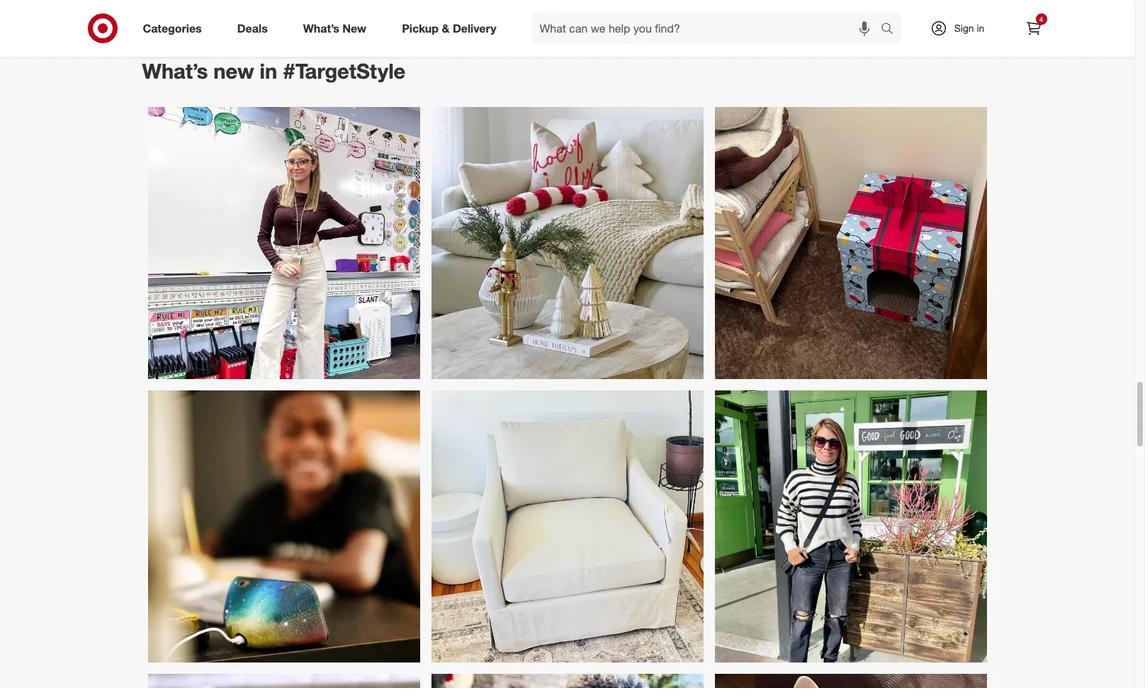 Task type: locate. For each thing, give the bounding box(es) containing it.
0 horizontal spatial what's
[[142, 58, 208, 84]]

search
[[874, 22, 908, 37]]

0 vertical spatial what's
[[303, 21, 339, 35]]

1 vertical spatial what's
[[142, 58, 208, 84]]

new
[[343, 21, 367, 35]]

4
[[1039, 15, 1043, 23]]

categories
[[143, 21, 202, 35]]

user image by @asekyb image
[[148, 390, 420, 662]]

categories link
[[131, 13, 219, 44]]

1 horizontal spatial what's
[[303, 21, 339, 35]]

sign in
[[954, 22, 985, 34]]

in right new
[[260, 58, 277, 84]]

what's new
[[303, 21, 367, 35]]

what's left new
[[303, 21, 339, 35]]

what's
[[303, 21, 339, 35], [142, 58, 208, 84]]

in right sign
[[977, 22, 985, 34]]

pickup
[[402, 21, 439, 35]]

sign
[[954, 22, 974, 34]]

deals
[[237, 21, 268, 35]]

in
[[977, 22, 985, 34], [260, 58, 277, 84]]

deals link
[[225, 13, 285, 44]]

what's down categories link
[[142, 58, 208, 84]]

0 vertical spatial in
[[977, 22, 985, 34]]

pickup & delivery
[[402, 21, 496, 35]]

user image by @brandi.m.bryan image
[[715, 107, 987, 379]]

&
[[442, 21, 450, 35]]

pickup & delivery link
[[390, 13, 514, 44]]

user image by @win.the.frenchie image
[[715, 674, 987, 688]]

user image by @jeanny.myneutralhome image
[[431, 107, 703, 379]]

1 horizontal spatial in
[[977, 22, 985, 34]]

0 horizontal spatial in
[[260, 58, 277, 84]]



Task type: describe. For each thing, give the bounding box(es) containing it.
user image by @ohtarget image
[[148, 674, 420, 688]]

user image by @houseofkoenig image
[[715, 390, 987, 662]]

#targetstyle
[[283, 58, 405, 84]]

search button
[[874, 13, 908, 47]]

What can we help you find? suggestions appear below search field
[[531, 13, 884, 44]]

what's new in #targetstyle
[[142, 58, 405, 84]]

new
[[214, 58, 254, 84]]

user image by @1dayatatimewithdee image
[[431, 390, 703, 662]]

what's for what's new in #targetstyle
[[142, 58, 208, 84]]

user image by @teachingwithmrsclark image
[[148, 107, 420, 379]]

user image by @this.dood.teddi image
[[431, 674, 703, 688]]

delivery
[[453, 21, 496, 35]]

1 vertical spatial in
[[260, 58, 277, 84]]

what's for what's new
[[303, 21, 339, 35]]

what's new link
[[291, 13, 384, 44]]

4 link
[[1018, 13, 1049, 44]]

sign in link
[[918, 13, 1007, 44]]



Task type: vqa. For each thing, say whether or not it's contained in the screenshot.
Deals link
yes



